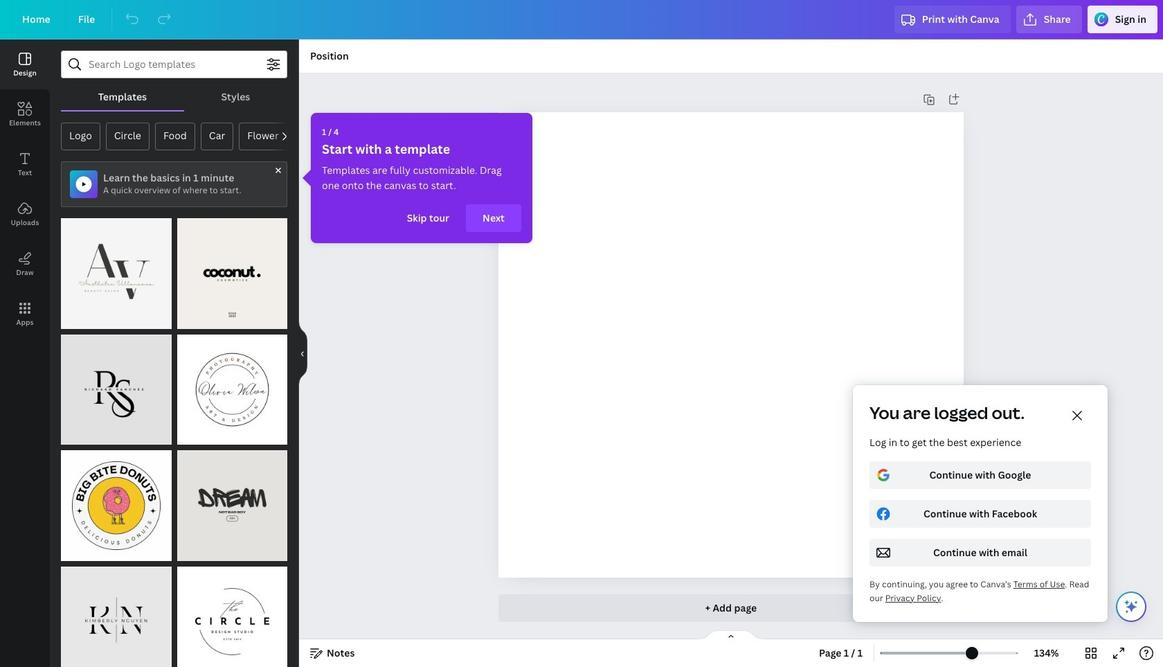 Task type: vqa. For each thing, say whether or not it's contained in the screenshot.
The Over
no



Task type: describe. For each thing, give the bounding box(es) containing it.
elegant circle signature photography logo image
[[177, 334, 287, 445]]

free simple modern circle design studio logo image
[[177, 566, 287, 667]]

black & white minimalist aesthetic initials font logo image
[[61, 218, 171, 329]]

black elegant modern name initials monogram logo group
[[61, 558, 171, 667]]

side panel tab list
[[0, 39, 50, 339]]

black and white aesthetic minimalist modern simple typography coconut cosmetics logo group
[[177, 210, 287, 329]]

black and white minimalist professional initial logo group
[[61, 326, 171, 445]]

main menu bar
[[0, 0, 1164, 39]]

black elegant modern name initials monogram logo image
[[61, 566, 171, 667]]

show pages image
[[698, 630, 765, 641]]

Zoom button
[[1025, 642, 1070, 664]]

Search Logo templates search field
[[89, 51, 260, 78]]



Task type: locate. For each thing, give the bounding box(es) containing it.
quick actions image
[[1124, 599, 1140, 615]]

bright colorful playful funny donuts food circle logo image
[[61, 450, 171, 561]]

free simple modern circle design studio logo group
[[177, 558, 287, 667]]

bright colorful playful funny donuts food circle logo group
[[61, 442, 171, 561]]

black and white aesthetic minimalist modern simple typography coconut cosmetics logo image
[[177, 218, 287, 329]]

modern minimalist graffiti dream brand logo group
[[177, 442, 287, 561]]

hide image
[[299, 320, 308, 387]]

black & white minimalist aesthetic initials font logo group
[[61, 210, 171, 329]]

elegant circle signature photography logo group
[[177, 326, 287, 445]]



